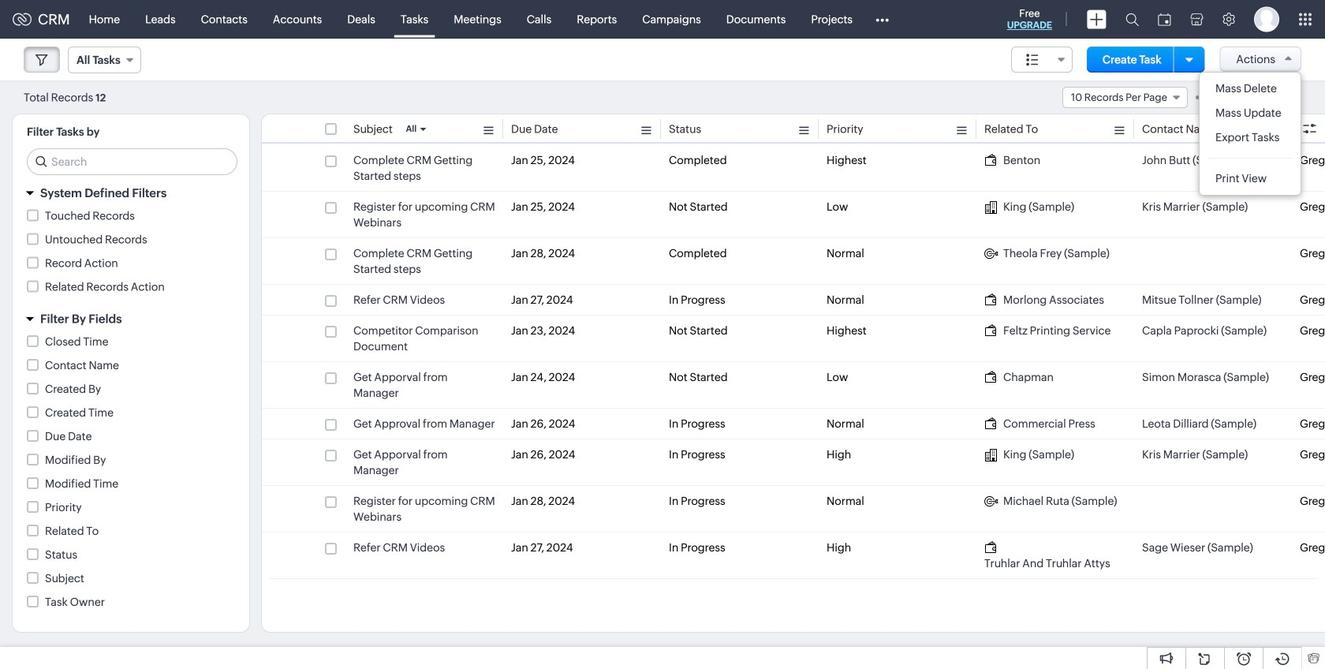 Task type: describe. For each thing, give the bounding box(es) containing it.
search image
[[1126, 13, 1139, 26]]

logo image
[[13, 13, 32, 26]]

create menu image
[[1087, 10, 1107, 29]]

profile image
[[1254, 7, 1280, 32]]

create menu element
[[1078, 0, 1116, 38]]



Task type: locate. For each thing, give the bounding box(es) containing it.
Search text field
[[28, 149, 237, 174]]

calendar image
[[1158, 13, 1172, 26]]

search element
[[1116, 0, 1149, 39]]

row group
[[262, 145, 1325, 579]]

Other Modules field
[[865, 7, 899, 32]]

profile element
[[1245, 0, 1289, 38]]

size image
[[1026, 53, 1039, 67]]

none field size
[[1011, 47, 1073, 73]]

None field
[[68, 47, 141, 73], [1011, 47, 1073, 73], [1063, 87, 1188, 108], [68, 47, 141, 73], [1063, 87, 1188, 108]]



Task type: vqa. For each thing, say whether or not it's contained in the screenshot.
Chats image
no



